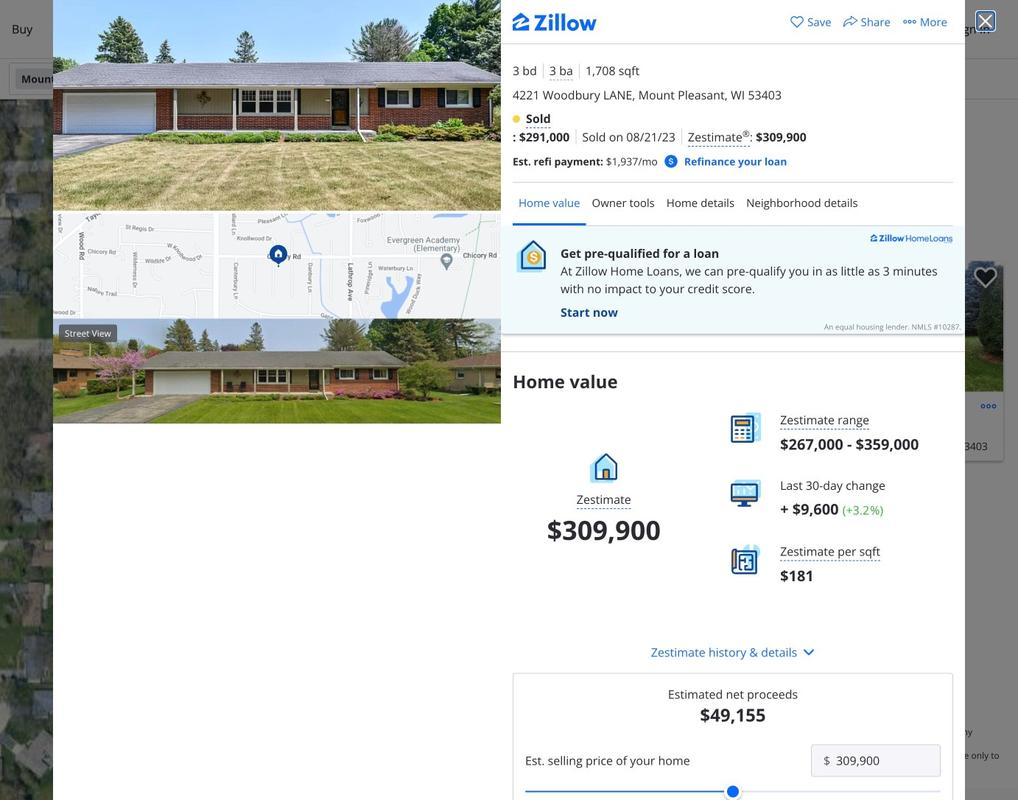 Task type: describe. For each thing, give the bounding box(es) containing it.
property image
[[53, 214, 504, 319]]

clear field image
[[206, 73, 217, 85]]

4720 lathrop avenue, mount pleasant, wi 53403 image
[[481, 467, 739, 597]]

remove tag image
[[125, 73, 137, 85]]

utility element
[[501, 0, 965, 43]]

main navigation
[[0, 0, 1019, 243]]



Task type: locate. For each thing, give the bounding box(es) containing it.
4716 maryland avenue, racine, wi 53406 image
[[481, 261, 739, 392]]

zillow logo image
[[450, 18, 568, 43]]

slider
[[725, 783, 742, 800]]

main content
[[466, 99, 1019, 789]]

None field
[[837, 745, 941, 777]]

filters element
[[0, 59, 1019, 99]]

close image
[[977, 13, 995, 30]]

view larger view of the 1 photo of this home image
[[53, 0, 504, 211]]

lt5 palisades court, mount pleasant, wi 53403 image
[[745, 261, 1004, 392]]

property images, use arrow keys to navigate, image 1 of 24 group
[[481, 261, 739, 395]]



Task type: vqa. For each thing, say whether or not it's contained in the screenshot.
the 4720 LATHROP AVENUE, Mount Pleasant, WI 53403 image
yes



